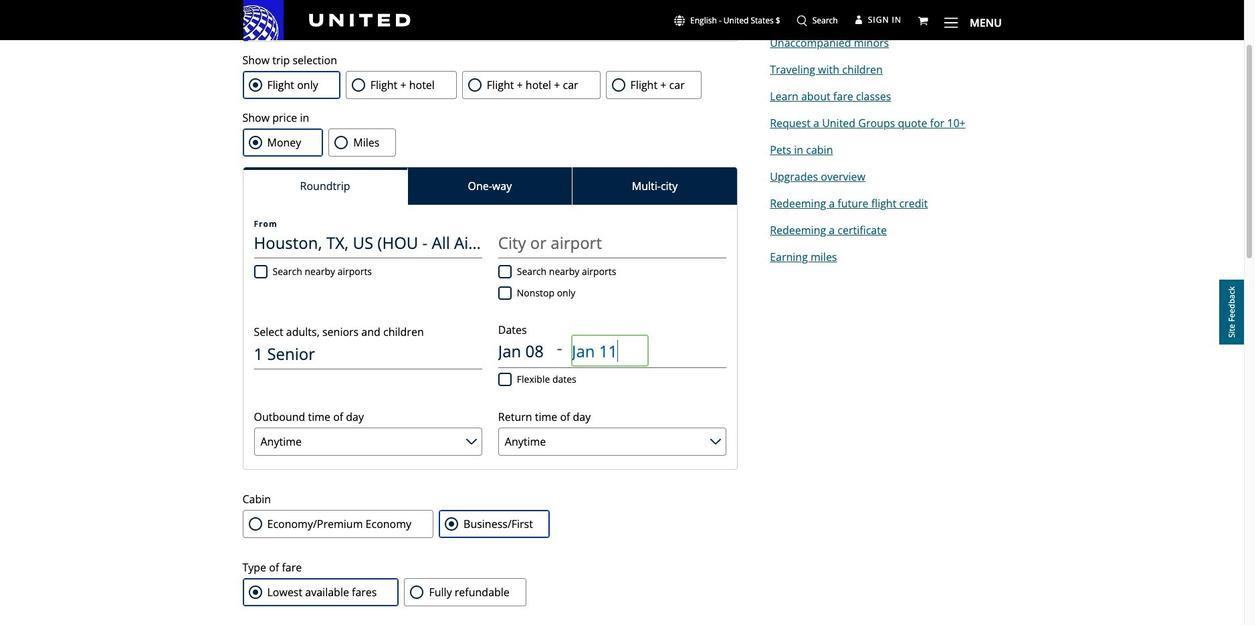 Task type: locate. For each thing, give the bounding box(es) containing it.
alert
[[243, 3, 738, 41]]

tab list
[[243, 167, 738, 205]]

City or airport text field
[[498, 228, 727, 258]]

City or airport text field
[[254, 228, 482, 258]]

view cart, click to view list of recently searched saved trips. image
[[918, 15, 929, 26]]

Return text field
[[572, 335, 648, 366]]



Task type: describe. For each thing, give the bounding box(es) containing it.
enter your departing city, airport name, or airport code. element
[[254, 220, 278, 228]]

currently in english united states	$ enter to change image
[[675, 15, 685, 26]]

united logo link to homepage image
[[244, 0, 411, 40]]

Depart text field
[[498, 335, 557, 366]]

Number of travelers, 1 Senior, enter to open and update number of travelers text field
[[254, 339, 482, 369]]



Task type: vqa. For each thing, say whether or not it's contained in the screenshot.
"Enter your departing city, airport name, or airport code." element
yes



